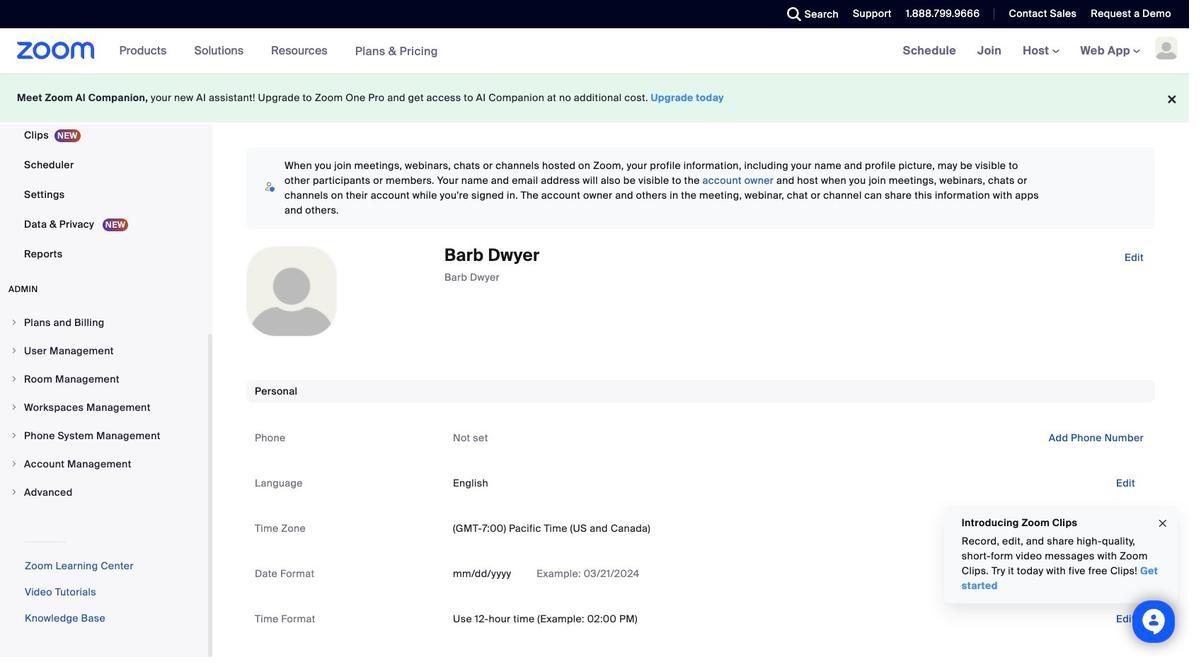 Task type: vqa. For each thing, say whether or not it's contained in the screenshot.
Search Contacts Input text box
no



Task type: describe. For each thing, give the bounding box(es) containing it.
user photo image
[[247, 247, 336, 336]]

personal menu menu
[[0, 0, 208, 270]]

profile picture image
[[1156, 37, 1178, 59]]

4 right image from the top
[[10, 432, 18, 440]]

2 menu item from the top
[[0, 338, 208, 365]]

7 menu item from the top
[[0, 479, 208, 506]]

3 right image from the top
[[10, 404, 18, 412]]

meetings navigation
[[893, 28, 1190, 74]]

zoom logo image
[[17, 42, 95, 59]]

edit user photo image
[[280, 285, 303, 298]]

1 menu item from the top
[[0, 309, 208, 336]]

admin menu menu
[[0, 309, 208, 508]]



Task type: locate. For each thing, give the bounding box(es) containing it.
1 vertical spatial right image
[[10, 460, 18, 469]]

2 right image from the top
[[10, 347, 18, 355]]

right image
[[10, 319, 18, 327], [10, 347, 18, 355], [10, 404, 18, 412], [10, 432, 18, 440]]

3 menu item from the top
[[0, 366, 208, 393]]

banner
[[0, 28, 1190, 74]]

2 vertical spatial right image
[[10, 489, 18, 497]]

0 vertical spatial right image
[[10, 375, 18, 384]]

right image
[[10, 375, 18, 384], [10, 460, 18, 469], [10, 489, 18, 497]]

1 right image from the top
[[10, 319, 18, 327]]

4 menu item from the top
[[0, 394, 208, 421]]

product information navigation
[[109, 28, 449, 74]]

menu item
[[0, 309, 208, 336], [0, 338, 208, 365], [0, 366, 208, 393], [0, 394, 208, 421], [0, 423, 208, 450], [0, 451, 208, 478], [0, 479, 208, 506]]

6 menu item from the top
[[0, 451, 208, 478]]

close image
[[1158, 516, 1169, 532]]

5 menu item from the top
[[0, 423, 208, 450]]

3 right image from the top
[[10, 489, 18, 497]]

2 right image from the top
[[10, 460, 18, 469]]

footer
[[0, 74, 1190, 123]]

1 right image from the top
[[10, 375, 18, 384]]



